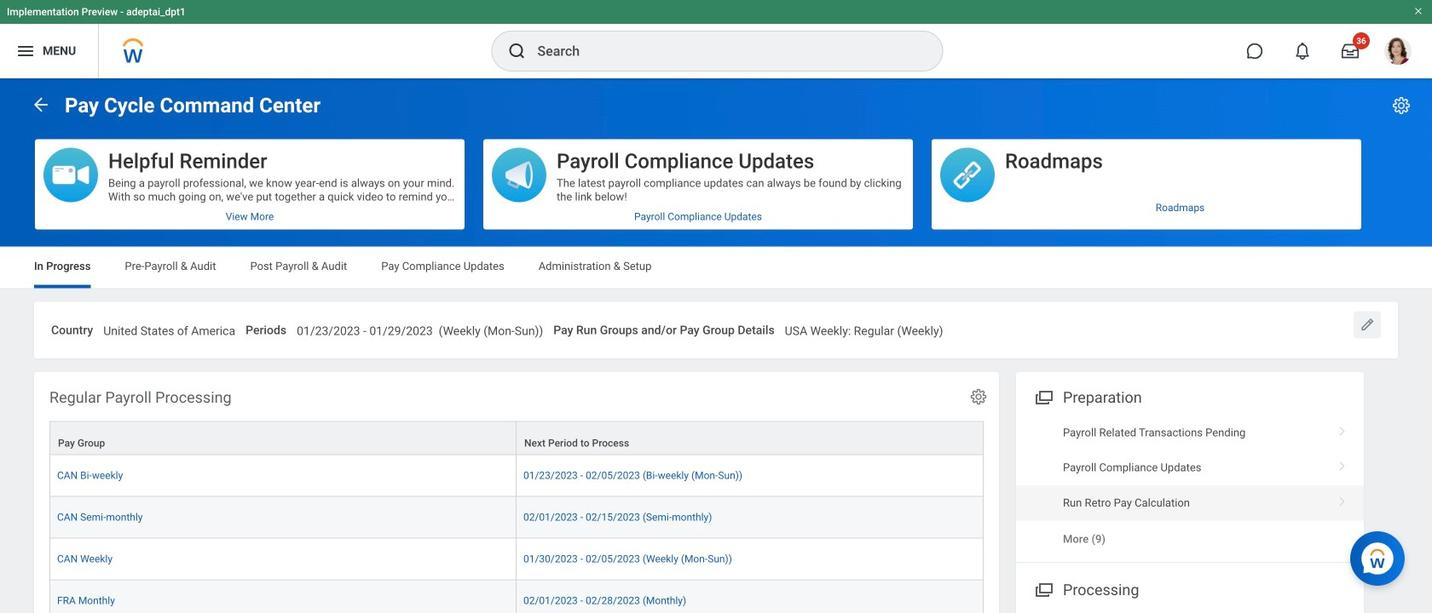 Task type: vqa. For each thing, say whether or not it's contained in the screenshot.
Organizations to the bottom
no



Task type: describe. For each thing, give the bounding box(es) containing it.
configure this page image
[[1391, 95, 1412, 116]]

5 row from the top
[[49, 581, 984, 614]]

close environment banner image
[[1413, 6, 1424, 16]]

2 chevron right image from the top
[[1332, 491, 1354, 508]]

justify image
[[15, 41, 36, 61]]

menu group image
[[1031, 385, 1054, 409]]

menu group image
[[1031, 578, 1054, 601]]

profile logan mcneil image
[[1384, 38, 1412, 68]]

chevron right image
[[1332, 456, 1354, 473]]

1 chevron right image from the top
[[1332, 421, 1354, 438]]



Task type: locate. For each thing, give the bounding box(es) containing it.
previous page image
[[31, 94, 51, 115]]

1 vertical spatial chevron right image
[[1332, 491, 1354, 508]]

0 vertical spatial chevron right image
[[1332, 421, 1354, 438]]

chevron right image down chevron right image
[[1332, 491, 1354, 508]]

main content
[[0, 78, 1432, 614]]

None text field
[[103, 314, 235, 344], [297, 314, 543, 344], [785, 314, 943, 344], [103, 314, 235, 344], [297, 314, 543, 344], [785, 314, 943, 344]]

column header inside regular payroll processing element
[[49, 421, 517, 456]]

Search Workday  search field
[[537, 32, 907, 70]]

1 row from the top
[[49, 421, 984, 456]]

4 row from the top
[[49, 539, 984, 581]]

chevron right image
[[1332, 421, 1354, 438], [1332, 491, 1354, 508]]

chevron right image up chevron right image
[[1332, 421, 1354, 438]]

3 row from the top
[[49, 497, 984, 539]]

search image
[[507, 41, 527, 61]]

list
[[1016, 415, 1364, 557]]

inbox large image
[[1342, 43, 1359, 60]]

notifications large image
[[1294, 43, 1311, 60]]

tab list
[[17, 248, 1415, 289]]

2 row from the top
[[49, 455, 984, 497]]

list item
[[1016, 486, 1364, 521]]

edit image
[[1359, 317, 1376, 334]]

banner
[[0, 0, 1432, 78]]

column header
[[49, 421, 517, 456]]

regular payroll processing element
[[34, 373, 999, 614]]

row
[[49, 421, 984, 456], [49, 455, 984, 497], [49, 497, 984, 539], [49, 539, 984, 581], [49, 581, 984, 614]]



